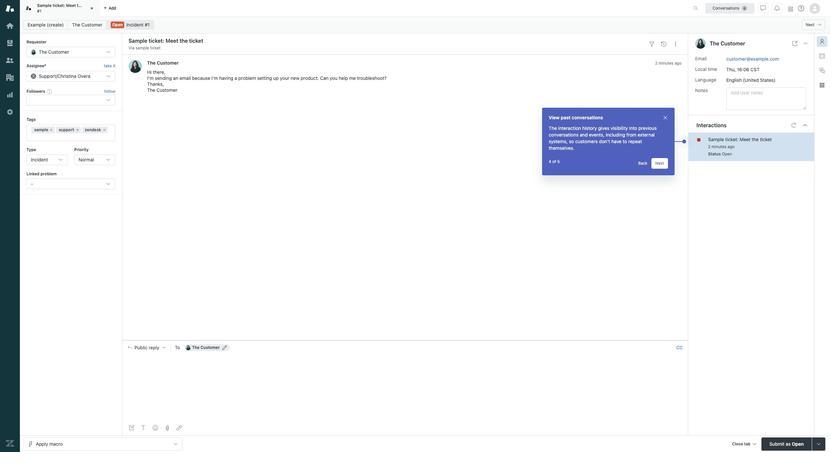 Task type: describe. For each thing, give the bounding box(es) containing it.
to
[[623, 139, 627, 144]]

email
[[696, 56, 707, 61]]

1 horizontal spatial next button
[[802, 20, 826, 30]]

4 of 5 back
[[549, 159, 648, 166]]

meet for sample ticket: meet the ticket #1
[[66, 3, 76, 8]]

1 horizontal spatial ticket
[[150, 45, 161, 50]]

because
[[192, 75, 210, 81]]

#1
[[37, 8, 41, 13]]

linked problem
[[27, 171, 57, 176]]

conversations
[[713, 5, 740, 10]]

the right the user image
[[710, 40, 720, 46]]

1 horizontal spatial close image
[[803, 41, 809, 46]]

draft mode image
[[129, 425, 134, 431]]

via sample ticket
[[129, 45, 161, 50]]

english
[[727, 77, 742, 83]]

the customer up there,
[[147, 60, 179, 66]]

view past conversations
[[549, 115, 603, 120]]

submit
[[770, 441, 785, 447]]

linked
[[27, 171, 39, 176]]

ticket for sample ticket: meet the ticket #1
[[84, 3, 95, 8]]

secondary element
[[20, 18, 831, 31]]

language
[[696, 77, 717, 82]]

2 inside sample ticket: meet the ticket 2 minutes ago status open
[[709, 144, 711, 149]]

customer context image
[[820, 39, 825, 44]]

local time
[[696, 66, 718, 72]]

take
[[104, 63, 112, 68]]

local
[[696, 66, 707, 72]]

having
[[219, 75, 233, 81]]

customers image
[[6, 56, 14, 65]]

the inside hi there, i'm sending an email because i'm having a problem setting up your new product. can you help me troubleshoot? thanks, the customer
[[147, 87, 155, 93]]

a
[[235, 75, 237, 81]]

sample
[[136, 45, 149, 50]]

minutes inside sample ticket: meet the ticket 2 minutes ago status open
[[712, 144, 727, 149]]

2 i'm from the left
[[212, 75, 218, 81]]

an
[[173, 75, 178, 81]]

5
[[558, 159, 560, 164]]

edit user image
[[222, 345, 227, 350]]

follow
[[104, 89, 115, 94]]

sample for sample ticket: meet the ticket 2 minutes ago status open
[[709, 136, 724, 142]]

type
[[27, 147, 36, 152]]

0 vertical spatial 2
[[656, 61, 658, 66]]

customer@example.com image
[[186, 345, 191, 350]]

me
[[349, 75, 356, 81]]

(create)
[[47, 22, 64, 28]]

Add user notes text field
[[727, 87, 807, 110]]

1 vertical spatial the customer link
[[147, 60, 179, 66]]

as
[[786, 441, 791, 447]]

tab containing sample ticket: meet the ticket
[[20, 0, 99, 17]]

so
[[569, 139, 574, 144]]

back
[[639, 161, 648, 166]]

time
[[708, 66, 718, 72]]

interactions
[[697, 122, 727, 128]]

systems,
[[549, 139, 568, 144]]

the up hi
[[147, 60, 156, 66]]

you
[[330, 75, 338, 81]]

2 minutes ago text field
[[709, 144, 735, 149]]

priority
[[74, 147, 89, 152]]

2 horizontal spatial open
[[792, 441, 804, 447]]

visibility
[[611, 125, 628, 131]]

events,
[[589, 132, 605, 138]]

open inside secondary element
[[112, 22, 123, 27]]

back button
[[635, 158, 652, 169]]

get started image
[[6, 22, 14, 30]]

example (create) button
[[23, 20, 68, 30]]

example (create)
[[28, 22, 64, 28]]

sample ticket: meet the ticket 2 minutes ago status open
[[709, 136, 772, 156]]

submit as open
[[770, 441, 804, 447]]

customer inside secondary element
[[82, 22, 102, 28]]

sample ticket: meet the ticket #1
[[37, 3, 95, 13]]

there,
[[153, 69, 165, 75]]

open link
[[106, 20, 154, 30]]

customers
[[576, 139, 598, 144]]

the inside secondary element
[[72, 22, 80, 28]]

gives
[[598, 125, 610, 131]]

ticket for sample ticket: meet the ticket 2 minutes ago status open
[[760, 136, 772, 142]]

example
[[28, 22, 46, 28]]

your
[[280, 75, 290, 81]]

the inside the interaction history gives visibility into previous conversations and events, including from external systems, so customers don't have to repeat themselves.
[[549, 125, 557, 131]]

the customer right "customer@example.com" icon
[[192, 345, 220, 350]]

organizations image
[[6, 73, 14, 82]]

admin image
[[6, 108, 14, 116]]

past
[[561, 115, 571, 120]]

the customer link inside secondary element
[[68, 20, 107, 30]]

notes
[[696, 87, 708, 93]]

follow button
[[104, 89, 115, 94]]

2 minutes ago
[[656, 61, 682, 66]]

sample for sample ticket: meet the ticket #1
[[37, 3, 52, 8]]

meet for sample ticket: meet the ticket 2 minutes ago status open
[[740, 136, 751, 142]]

next button inside view past conversations dialog
[[652, 158, 668, 169]]

ticket: for sample ticket: meet the ticket 2 minutes ago status open
[[726, 136, 739, 142]]

1 vertical spatial problem
[[41, 171, 57, 176]]

0 horizontal spatial ago
[[675, 61, 682, 66]]

to
[[175, 345, 180, 350]]

customer inside hi there, i'm sending an email because i'm having a problem setting up your new product. can you help me troubleshoot? thanks, the customer
[[157, 87, 178, 93]]

reporting image
[[6, 91, 14, 99]]

tabs tab list
[[20, 0, 687, 17]]

including
[[606, 132, 626, 138]]

problem inside hi there, i'm sending an email because i'm having a problem setting up your new product. can you help me troubleshoot? thanks, the customer
[[238, 75, 256, 81]]

the customer up the thu, in the right of the page
[[710, 40, 746, 46]]



Task type: vqa. For each thing, say whether or not it's contained in the screenshot.
ends
no



Task type: locate. For each thing, give the bounding box(es) containing it.
conversations up systems,
[[549, 132, 579, 138]]

user image
[[696, 38, 706, 49]]

conversations button
[[706, 3, 755, 13]]

0 horizontal spatial the
[[77, 3, 83, 8]]

0 vertical spatial close image
[[803, 41, 809, 46]]

Subject field
[[127, 37, 645, 45]]

zendesk support image
[[6, 4, 14, 13]]

the customer link up there,
[[147, 60, 179, 66]]

customer down sending
[[157, 87, 178, 93]]

0 vertical spatial conversations
[[572, 115, 603, 120]]

ticket: inside sample ticket: meet the ticket #1
[[53, 3, 65, 8]]

view past conversations dialog
[[542, 108, 675, 175]]

cc button
[[677, 345, 683, 351]]

take it button
[[104, 63, 115, 70]]

0 horizontal spatial meet
[[66, 3, 76, 8]]

0 horizontal spatial next button
[[652, 158, 668, 169]]

0 horizontal spatial problem
[[41, 171, 57, 176]]

add link (cmd k) image
[[177, 425, 182, 431]]

email
[[180, 75, 191, 81]]

1 horizontal spatial sample
[[709, 136, 724, 142]]

history
[[583, 125, 597, 131]]

next inside view past conversations dialog
[[656, 161, 664, 166]]

the interaction history gives visibility into previous conversations and events, including from external systems, so customers don't have to repeat themselves.
[[549, 125, 657, 151]]

the
[[77, 3, 83, 8], [752, 136, 759, 142]]

main element
[[0, 0, 20, 452]]

0 vertical spatial problem
[[238, 75, 256, 81]]

troubleshoot?
[[357, 75, 387, 81]]

hi there, i'm sending an email because i'm having a problem setting up your new product. can you help me troubleshoot? thanks, the customer
[[147, 69, 387, 93]]

2 vertical spatial ticket
[[760, 136, 772, 142]]

next button up the customer context icon
[[802, 20, 826, 30]]

0 vertical spatial the customer link
[[68, 20, 107, 30]]

next
[[806, 22, 815, 27], [656, 161, 664, 166]]

1 vertical spatial meet
[[740, 136, 751, 142]]

the customer link
[[68, 20, 107, 30], [147, 60, 179, 66]]

ticket inside sample ticket: meet the ticket 2 minutes ago status open
[[760, 136, 772, 142]]

and
[[580, 132, 588, 138]]

customer up there,
[[157, 60, 179, 66]]

close image
[[803, 41, 809, 46], [663, 115, 668, 120]]

0 horizontal spatial next
[[656, 161, 664, 166]]

1 horizontal spatial minutes
[[712, 144, 727, 149]]

sample up 2 minutes ago text field
[[709, 136, 724, 142]]

minutes up status in the top of the page
[[712, 144, 727, 149]]

open
[[112, 22, 123, 27], [722, 151, 732, 156], [792, 441, 804, 447]]

2 vertical spatial open
[[792, 441, 804, 447]]

0 horizontal spatial minutes
[[659, 61, 674, 66]]

meet inside sample ticket: meet the ticket #1
[[66, 3, 76, 8]]

sample up #1
[[37, 3, 52, 8]]

view more details image
[[793, 41, 798, 46]]

0 horizontal spatial 2
[[656, 61, 658, 66]]

zendesk products image
[[789, 6, 793, 11]]

next button right back
[[652, 158, 668, 169]]

open inside sample ticket: meet the ticket 2 minutes ago status open
[[722, 151, 732, 156]]

the inside sample ticket: meet the ticket 2 minutes ago status open
[[752, 136, 759, 142]]

the down view
[[549, 125, 557, 131]]

take it
[[104, 63, 115, 68]]

4
[[549, 159, 552, 164]]

up
[[273, 75, 279, 81]]

of
[[553, 159, 557, 164]]

ticket: up (create)
[[53, 3, 65, 8]]

conversations up history
[[572, 115, 603, 120]]

(united
[[743, 77, 759, 83]]

ticket: inside sample ticket: meet the ticket 2 minutes ago status open
[[726, 136, 739, 142]]

1 vertical spatial ticket:
[[726, 136, 739, 142]]

views image
[[6, 39, 14, 47]]

interaction
[[558, 125, 581, 131]]

the for sample ticket: meet the ticket #1
[[77, 3, 83, 8]]

1 horizontal spatial next
[[806, 22, 815, 27]]

the down sample ticket: meet the ticket #1
[[72, 22, 80, 28]]

close image
[[89, 5, 95, 12]]

0 vertical spatial meet
[[66, 3, 76, 8]]

incident
[[31, 157, 48, 162]]

events image
[[661, 41, 667, 47]]

2
[[656, 61, 658, 66], [709, 144, 711, 149]]

1 vertical spatial the
[[752, 136, 759, 142]]

have
[[612, 139, 622, 144]]

normal button
[[74, 154, 115, 165]]

0 horizontal spatial close image
[[663, 115, 668, 120]]

product.
[[301, 75, 319, 81]]

0 vertical spatial sample
[[37, 3, 52, 8]]

format text image
[[141, 425, 146, 431]]

i'm down hi
[[147, 75, 154, 81]]

cst
[[751, 66, 760, 72]]

1 vertical spatial open
[[722, 151, 732, 156]]

thu, 16:06 cst
[[727, 66, 760, 72]]

1 horizontal spatial the
[[752, 136, 759, 142]]

the customer
[[72, 22, 102, 28], [710, 40, 746, 46], [147, 60, 179, 66], [192, 345, 220, 350]]

1 vertical spatial ago
[[728, 144, 735, 149]]

get help image
[[799, 5, 805, 11]]

help
[[339, 75, 348, 81]]

previous
[[639, 125, 657, 131]]

sample inside sample ticket: meet the ticket 2 minutes ago status open
[[709, 136, 724, 142]]

problem right a
[[238, 75, 256, 81]]

ago inside sample ticket: meet the ticket 2 minutes ago status open
[[728, 144, 735, 149]]

1 vertical spatial ticket
[[150, 45, 161, 50]]

minutes down events image
[[659, 61, 674, 66]]

1 vertical spatial conversations
[[549, 132, 579, 138]]

ago
[[675, 61, 682, 66], [728, 144, 735, 149]]

16:06
[[738, 66, 750, 72]]

meet
[[66, 3, 76, 8], [740, 136, 751, 142]]

cc
[[677, 345, 683, 350]]

ticket inside sample ticket: meet the ticket #1
[[84, 3, 95, 8]]

thanks,
[[147, 81, 164, 87]]

ticket: for sample ticket: meet the ticket #1
[[53, 3, 65, 8]]

add attachment image
[[165, 425, 170, 431]]

1 vertical spatial minutes
[[712, 144, 727, 149]]

don't
[[599, 139, 610, 144]]

2 horizontal spatial ticket
[[760, 136, 772, 142]]

setting
[[257, 75, 272, 81]]

the down the thanks,
[[147, 87, 155, 93]]

ticket
[[84, 3, 95, 8], [150, 45, 161, 50], [760, 136, 772, 142]]

1 horizontal spatial ticket:
[[726, 136, 739, 142]]

2 minutes ago text field
[[656, 61, 682, 66]]

1 i'm from the left
[[147, 75, 154, 81]]

tab
[[20, 0, 99, 17]]

problem
[[238, 75, 256, 81], [41, 171, 57, 176]]

1 horizontal spatial 2
[[709, 144, 711, 149]]

1 vertical spatial sample
[[709, 136, 724, 142]]

0 vertical spatial open
[[112, 22, 123, 27]]

1 horizontal spatial ago
[[728, 144, 735, 149]]

it
[[113, 63, 115, 68]]

the customer down close icon
[[72, 22, 102, 28]]

ticket: up 2 minutes ago text field
[[726, 136, 739, 142]]

via
[[129, 45, 134, 50]]

1 horizontal spatial meet
[[740, 136, 751, 142]]

the customer inside secondary element
[[72, 22, 102, 28]]

1 vertical spatial 2
[[709, 144, 711, 149]]

1 horizontal spatial i'm
[[212, 75, 218, 81]]

thu,
[[727, 66, 736, 72]]

english (united states)
[[727, 77, 776, 83]]

0 vertical spatial next button
[[802, 20, 826, 30]]

hi
[[147, 69, 152, 75]]

0 horizontal spatial open
[[112, 22, 123, 27]]

meet inside sample ticket: meet the ticket 2 minutes ago status open
[[740, 136, 751, 142]]

incident button
[[27, 154, 68, 165]]

conversations
[[572, 115, 603, 120], [549, 132, 579, 138]]

i'm
[[147, 75, 154, 81], [212, 75, 218, 81]]

problem down incident popup button
[[41, 171, 57, 176]]

0 vertical spatial minutes
[[659, 61, 674, 66]]

1 vertical spatial next button
[[652, 158, 668, 169]]

0 horizontal spatial sample
[[37, 3, 52, 8]]

external
[[638, 132, 655, 138]]

repeat
[[629, 139, 642, 144]]

close image inside view past conversations dialog
[[663, 115, 668, 120]]

customer down close icon
[[82, 22, 102, 28]]

customer@example.com
[[727, 56, 779, 62]]

1 horizontal spatial open
[[722, 151, 732, 156]]

i'm left 'having'
[[212, 75, 218, 81]]

1 vertical spatial next
[[656, 161, 664, 166]]

themselves.
[[549, 145, 575, 151]]

1 horizontal spatial problem
[[238, 75, 256, 81]]

sample
[[37, 3, 52, 8], [709, 136, 724, 142]]

customer left edit user icon
[[201, 345, 220, 350]]

normal
[[79, 157, 94, 162]]

the right "customer@example.com" icon
[[192, 345, 200, 350]]

avatar image
[[129, 60, 142, 73]]

0 horizontal spatial i'm
[[147, 75, 154, 81]]

the for sample ticket: meet the ticket 2 minutes ago status open
[[752, 136, 759, 142]]

0 horizontal spatial ticket:
[[53, 3, 65, 8]]

the customer link down close icon
[[68, 20, 107, 30]]

from
[[627, 132, 637, 138]]

1 vertical spatial close image
[[663, 115, 668, 120]]

0 vertical spatial ago
[[675, 61, 682, 66]]

into
[[629, 125, 638, 131]]

the
[[72, 22, 80, 28], [710, 40, 720, 46], [147, 60, 156, 66], [147, 87, 155, 93], [549, 125, 557, 131], [192, 345, 200, 350]]

insert emojis image
[[153, 425, 158, 431]]

conversations inside the interaction history gives visibility into previous conversations and events, including from external systems, so customers don't have to repeat themselves.
[[549, 132, 579, 138]]

0 vertical spatial next
[[806, 22, 815, 27]]

0 horizontal spatial ticket
[[84, 3, 95, 8]]

0 vertical spatial ticket
[[84, 3, 95, 8]]

the inside sample ticket: meet the ticket #1
[[77, 3, 83, 8]]

states)
[[761, 77, 776, 83]]

zendesk image
[[6, 439, 14, 448]]

0 vertical spatial ticket:
[[53, 3, 65, 8]]

apps image
[[820, 83, 825, 88]]

0 horizontal spatial the customer link
[[68, 20, 107, 30]]

1 horizontal spatial the customer link
[[147, 60, 179, 66]]

can
[[320, 75, 329, 81]]

customer up the customer@example.com
[[721, 40, 746, 46]]

ticket:
[[53, 3, 65, 8], [726, 136, 739, 142]]

view
[[549, 115, 560, 120]]

new
[[291, 75, 300, 81]]

status
[[709, 151, 721, 156]]

knowledge image
[[820, 53, 825, 59]]

sending
[[155, 75, 172, 81]]

0 vertical spatial the
[[77, 3, 83, 8]]

sample inside sample ticket: meet the ticket #1
[[37, 3, 52, 8]]



